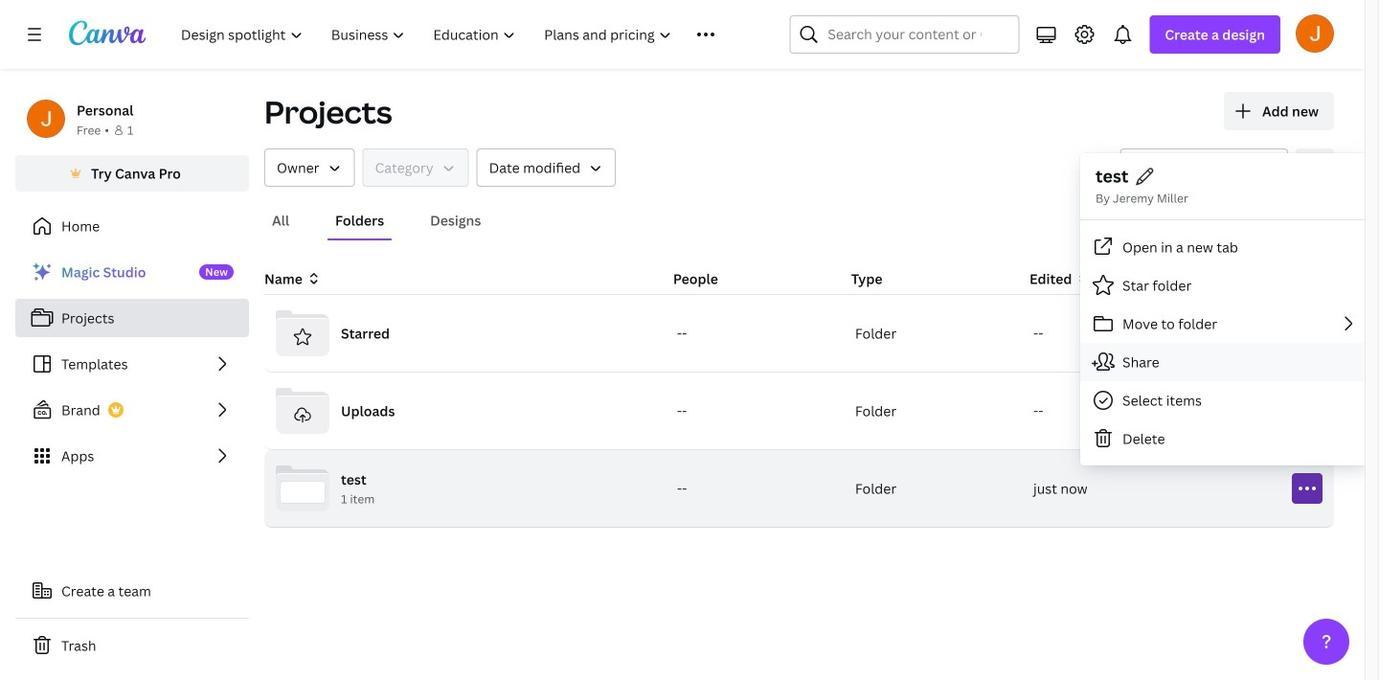 Task type: describe. For each thing, give the bounding box(es) containing it.
Search search field
[[828, 16, 981, 53]]

Category button
[[363, 148, 469, 187]]



Task type: locate. For each thing, give the bounding box(es) containing it.
top level navigation element
[[169, 15, 744, 54], [169, 15, 744, 54]]

None search field
[[790, 15, 1020, 54]]

list
[[15, 253, 249, 475]]

Owner button
[[264, 148, 355, 187]]

jeremy miller image
[[1296, 14, 1335, 52]]

Date modified button
[[477, 148, 616, 187]]



Task type: vqa. For each thing, say whether or not it's contained in the screenshot.
Date modified button in the left top of the page
yes



